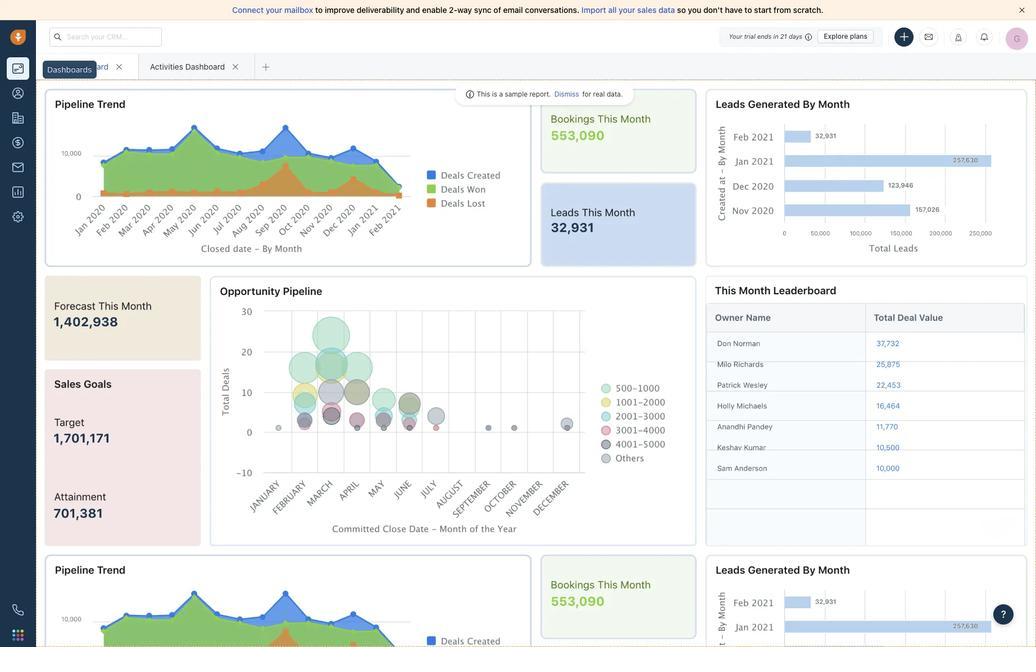 Task type: locate. For each thing, give the bounding box(es) containing it.
freshworks switcher image
[[12, 630, 24, 641]]

conversations.
[[525, 5, 579, 15]]

so
[[677, 5, 686, 15]]

explore plans link
[[818, 30, 874, 43]]

dashboard right 'activities'
[[185, 62, 225, 71]]

your right all
[[619, 5, 635, 15]]

improve
[[325, 5, 355, 15]]

1 horizontal spatial to
[[745, 5, 752, 15]]

dashboard
[[69, 62, 108, 71], [185, 62, 225, 71]]

trial
[[744, 33, 756, 40]]

explore plans
[[824, 32, 868, 40]]

1 to from the left
[[315, 5, 323, 15]]

0 horizontal spatial to
[[315, 5, 323, 15]]

your
[[266, 5, 282, 15], [619, 5, 635, 15]]

real
[[593, 90, 605, 98]]

start
[[754, 5, 772, 15]]

import all your sales data link
[[582, 5, 677, 15]]

1 dashboard from the left
[[69, 62, 108, 71]]

sales
[[47, 62, 67, 71]]

1 your from the left
[[266, 5, 282, 15]]

mailbox
[[284, 5, 313, 15]]

your left mailbox
[[266, 5, 282, 15]]

0 horizontal spatial your
[[266, 5, 282, 15]]

in
[[773, 33, 779, 40]]

to right mailbox
[[315, 5, 323, 15]]

to left "start" at top
[[745, 5, 752, 15]]

2 dashboard from the left
[[185, 62, 225, 71]]

dismiss button
[[551, 89, 582, 100]]

1 horizontal spatial dashboard
[[185, 62, 225, 71]]

phone element
[[7, 599, 29, 621]]

email
[[503, 5, 523, 15]]

close image
[[1019, 7, 1025, 13]]

dashboard right sales
[[69, 62, 108, 71]]

21
[[780, 33, 787, 40]]

is
[[492, 90, 497, 98]]

scratch.
[[793, 5, 824, 15]]

2-
[[449, 5, 457, 15]]

explore
[[824, 32, 848, 40]]

connect
[[232, 5, 264, 15]]

activities dashboard
[[150, 62, 225, 71]]

sales dashboard
[[47, 62, 108, 71]]

1 horizontal spatial your
[[619, 5, 635, 15]]

2 to from the left
[[745, 5, 752, 15]]

deliverability
[[357, 5, 404, 15]]

0 horizontal spatial dashboard
[[69, 62, 108, 71]]

to
[[315, 5, 323, 15], [745, 5, 752, 15]]

report.
[[530, 90, 551, 98]]



Task type: vqa. For each thing, say whether or not it's contained in the screenshot.
trial
yes



Task type: describe. For each thing, give the bounding box(es) containing it.
dashboard for activities dashboard
[[185, 62, 225, 71]]

for
[[582, 90, 591, 98]]

this
[[477, 90, 490, 98]]

ends
[[757, 33, 772, 40]]

data
[[659, 5, 675, 15]]

data.
[[607, 90, 623, 98]]

dashboard for sales dashboard
[[69, 62, 108, 71]]

connect your mailbox to improve deliverability and enable 2-way sync of email conversations. import all your sales data so you don't have to start from scratch.
[[232, 5, 824, 15]]

this is a sample report. dismiss for real data.
[[477, 90, 623, 98]]

email image
[[925, 32, 933, 41]]

you
[[688, 5, 701, 15]]

sync
[[474, 5, 492, 15]]

2 your from the left
[[619, 5, 635, 15]]

your trial ends in 21 days
[[729, 33, 803, 40]]

all
[[608, 5, 617, 15]]

way
[[457, 5, 472, 15]]

activities
[[150, 62, 183, 71]]

your
[[729, 33, 742, 40]]

enable
[[422, 5, 447, 15]]

days
[[789, 33, 803, 40]]

dismiss
[[554, 90, 579, 98]]

plans
[[850, 32, 868, 40]]

sample
[[505, 90, 528, 98]]

import
[[582, 5, 606, 15]]

and
[[406, 5, 420, 15]]

don't
[[704, 5, 723, 15]]

Search your CRM... text field
[[49, 27, 162, 46]]

a
[[499, 90, 503, 98]]

phone image
[[12, 605, 24, 616]]

sales
[[637, 5, 657, 15]]

from
[[774, 5, 791, 15]]

of
[[494, 5, 501, 15]]

connect your mailbox link
[[232, 5, 315, 15]]

have
[[725, 5, 743, 15]]



